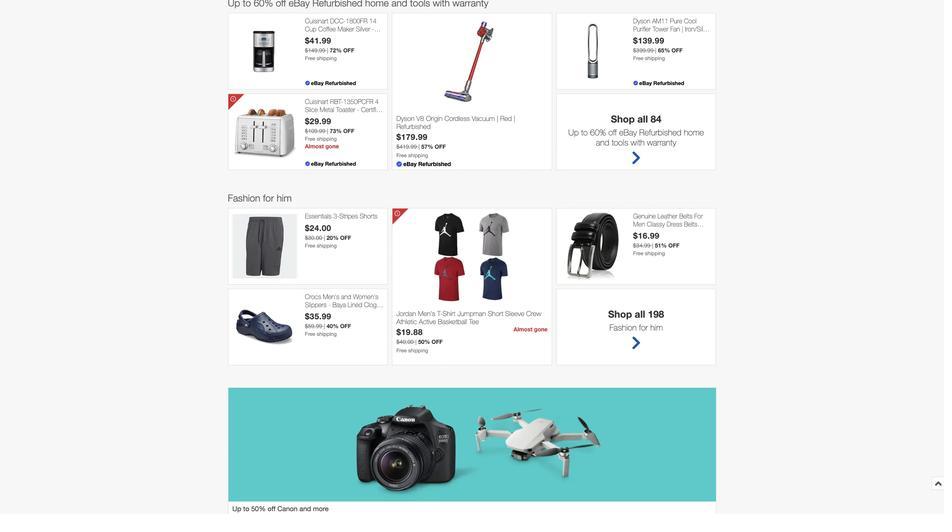 Task type: describe. For each thing, give the bounding box(es) containing it.
active
[[419, 318, 436, 326]]

| inside $16.99 $34.99 | 51% off free shipping
[[652, 243, 654, 249]]

ebay inside "shop all 84 up to 60% off ebay refurbished home and tools with warranty"
[[619, 128, 637, 137]]

40%
[[327, 323, 339, 330]]

cuisinart for $41.99
[[305, 18, 328, 25]]

fashion inside shop all 198 fashion for him
[[610, 323, 637, 333]]

dyson am11 pure cool purifier tower fan | iron/silver | certified refurbished link
[[633, 18, 712, 40]]

free inside $16.99 $34.99 | 51% off free shipping
[[633, 251, 644, 257]]

14
[[369, 18, 377, 25]]

refurbished down $29.99 $109.99 | 73% off free shipping almost gone
[[325, 161, 356, 167]]

silver
[[356, 25, 370, 33]]

shipping inside $29.99 $109.99 | 73% off free shipping almost gone
[[317, 136, 337, 142]]

dyson for |
[[633, 18, 651, 25]]

off inside $35.99 $59.99 | 40% off free shipping
[[340, 323, 351, 330]]

shop for shop all 198
[[608, 309, 632, 320]]

$399.99
[[633, 47, 654, 54]]

more
[[313, 506, 329, 514]]

lined
[[348, 301, 362, 309]]

essentials 3-stripes shorts link
[[305, 213, 384, 221]]

jordan men's t-shirt jumpman short sleeve crew athletic active basketball tee $19.88 $40.00 | 50% off free shipping
[[397, 310, 541, 354]]

1 vertical spatial gone
[[534, 326, 548, 333]]

refurbished inside "shop all 84 up to 60% off ebay refurbished home and tools with warranty"
[[639, 128, 682, 137]]

1800fr
[[346, 18, 368, 25]]

baya
[[333, 301, 346, 309]]

refurbished down 65%
[[654, 80, 684, 87]]

$29.99 $109.99 | 73% off free shipping almost gone
[[305, 116, 354, 150]]

sizes
[[633, 236, 648, 243]]

$16.99
[[633, 231, 660, 241]]

vacuum
[[472, 115, 495, 123]]

$41.99
[[305, 35, 331, 45]]

house
[[324, 309, 341, 316]]

dress
[[667, 221, 682, 228]]

shirt
[[443, 310, 456, 318]]

fashion for him
[[228, 193, 292, 204]]

leather
[[658, 213, 678, 220]]

dyson am11 pure cool purifier tower fan | iron/silver | certified refurbished
[[633, 18, 711, 40]]

toaster
[[336, 106, 355, 113]]

men
[[633, 221, 645, 228]]

rbt-
[[330, 98, 343, 106]]

many
[[662, 228, 677, 236]]

ebay refurbished for $41.99
[[311, 80, 356, 87]]

shoes
[[343, 309, 360, 316]]

essentials 3-stripes shorts $24.00 $30.00 | 20% off free shipping
[[305, 213, 377, 249]]

| inside essentials 3-stripes shorts $24.00 $30.00 | 20% off free shipping
[[324, 235, 325, 241]]

shipping inside essentials 3-stripes shorts $24.00 $30.00 | 20% off free shipping
[[317, 243, 337, 249]]

all for 84
[[638, 114, 648, 125]]

- inside cuisinart dcc-1800fr 14 cup coffee maker silver - certified refurbished
[[372, 25, 374, 33]]

classy
[[647, 221, 665, 228]]

$40.00
[[397, 339, 414, 346]]

$139.99
[[633, 35, 665, 45]]

1 vertical spatial 50%
[[251, 506, 266, 514]]

shipping inside dyson v8 origin cordless vacuum | red | refurbished $179.99 $419.99 | 57% off free shipping
[[408, 153, 428, 159]]

shorts
[[360, 213, 377, 220]]

$30.00
[[305, 235, 322, 241]]

| down purifier
[[633, 33, 635, 40]]

essentials
[[305, 213, 332, 220]]

73%
[[330, 127, 342, 134]]

and inside the crocs men's and women's slippers - baya lined clogs, indoor house shoes
[[341, 294, 351, 301]]

ebay refurbished for $179.99
[[403, 161, 451, 168]]

fan
[[670, 25, 680, 33]]

up to 50% off canon and more link
[[228, 389, 716, 515]]

51%
[[655, 242, 667, 249]]

$35.99
[[305, 312, 331, 321]]

dyson v8 origin cordless vacuum | red | refurbished link
[[397, 115, 548, 132]]

dyson v8 origin cordless vacuum | red | refurbished $179.99 $419.99 | 57% off free shipping
[[397, 115, 515, 159]]

off inside 'jordan men's t-shirt jumpman short sleeve crew athletic active basketball tee $19.88 $40.00 | 50% off free shipping'
[[432, 339, 443, 346]]

all for 198
[[635, 309, 645, 320]]

genuine leather belts for men classy dress belts mens belt many colors & sizes link
[[633, 213, 712, 243]]

65%
[[658, 47, 670, 54]]

women's
[[353, 294, 378, 301]]

am11
[[652, 18, 669, 25]]

refurbished up rbt-
[[325, 80, 356, 87]]

with
[[631, 138, 645, 148]]

certified inside cuisinart dcc-1800fr 14 cup coffee maker silver - certified refurbished
[[305, 33, 327, 40]]

$179.99
[[397, 132, 428, 142]]

free inside $35.99 $59.99 | 40% off free shipping
[[305, 331, 315, 337]]

$34.99
[[633, 243, 651, 249]]

to inside "shop all 84 up to 60% off ebay refurbished home and tools with warranty"
[[581, 128, 588, 137]]

shipping inside $139.99 $399.99 | 65% off free shipping
[[645, 55, 665, 61]]

v8
[[417, 115, 424, 123]]

2 vertical spatial and
[[300, 506, 311, 514]]

almost gone
[[514, 326, 548, 333]]

$16.99 $34.99 | 51% off free shipping
[[633, 231, 680, 257]]

indoor
[[305, 309, 322, 316]]

colors
[[679, 228, 696, 236]]

basketball
[[438, 318, 467, 326]]

cup
[[305, 25, 317, 33]]

ebay down $109.99
[[311, 161, 324, 167]]

20%
[[327, 234, 339, 241]]

0 horizontal spatial to
[[243, 506, 249, 514]]

free inside $41.99 $149.99 | 72% off free shipping
[[305, 55, 315, 61]]

jumpman
[[457, 310, 486, 318]]

0 vertical spatial belts
[[679, 213, 693, 220]]

ebay for $41.99
[[311, 80, 324, 87]]

$139.99 $399.99 | 65% off free shipping
[[633, 35, 683, 61]]

$29.99
[[305, 116, 331, 126]]

| right red
[[514, 115, 515, 123]]

men's for t-
[[418, 310, 435, 318]]

red
[[500, 115, 512, 123]]

$24.00
[[305, 223, 331, 233]]

$149.99
[[305, 47, 325, 54]]

for inside shop all 198 fashion for him
[[639, 323, 648, 333]]

and inside "shop all 84 up to 60% off ebay refurbished home and tools with warranty"
[[596, 138, 609, 148]]

refurbished inside dyson v8 origin cordless vacuum | red | refurbished $179.99 $419.99 | 57% off free shipping
[[397, 123, 431, 131]]

cuisinart dcc-1800fr 14 cup coffee maker silver - certified refurbished
[[305, 18, 377, 40]]

clogs,
[[364, 301, 382, 309]]

cuisinart rbt-1350pcfr 4 slice metal toaster - certified refurbished link
[[305, 98, 384, 121]]

up to 50% off canon and more
[[232, 506, 329, 514]]

for
[[695, 213, 703, 220]]

genuine leather belts for men classy dress belts mens belt many colors & sizes
[[633, 213, 703, 243]]

free inside essentials 3-stripes shorts $24.00 $30.00 | 20% off free shipping
[[305, 243, 315, 249]]

cool
[[684, 18, 697, 25]]

| inside $29.99 $109.99 | 73% off free shipping almost gone
[[327, 128, 328, 134]]

gone inside $29.99 $109.99 | 73% off free shipping almost gone
[[326, 143, 339, 150]]

| inside $139.99 $399.99 | 65% off free shipping
[[655, 47, 657, 54]]

3-
[[334, 213, 339, 220]]

| inside $41.99 $149.99 | 72% off free shipping
[[327, 47, 328, 54]]

shipping inside $35.99 $59.99 | 40% off free shipping
[[317, 331, 337, 337]]

dyson for $179.99
[[397, 115, 415, 123]]

tower
[[653, 25, 669, 33]]

certified inside dyson am11 pure cool purifier tower fan | iron/silver | certified refurbished
[[637, 33, 659, 40]]

dcc-
[[330, 18, 346, 25]]

belt
[[650, 228, 660, 236]]

off inside dyson v8 origin cordless vacuum | red | refurbished $179.99 $419.99 | 57% off free shipping
[[435, 143, 446, 150]]

off inside $16.99 $34.99 | 51% off free shipping
[[669, 242, 680, 249]]

off inside essentials 3-stripes shorts $24.00 $30.00 | 20% off free shipping
[[340, 234, 351, 241]]



Task type: vqa. For each thing, say whether or not it's contained in the screenshot.
fashion for him
yes



Task type: locate. For each thing, give the bounding box(es) containing it.
off right 57%
[[435, 143, 446, 150]]

1 horizontal spatial certified
[[361, 106, 383, 113]]

$19.88
[[397, 327, 423, 337]]

and up baya
[[341, 294, 351, 301]]

men's inside the crocs men's and women's slippers - baya lined clogs, indoor house shoes
[[323, 294, 339, 301]]

- down 1350pcfr
[[357, 106, 359, 113]]

off right 73%
[[343, 127, 354, 134]]

ebay
[[311, 80, 324, 87], [639, 80, 652, 87], [619, 128, 637, 137], [311, 161, 324, 167], [403, 161, 417, 168]]

certified
[[305, 33, 327, 40], [637, 33, 659, 40], [361, 106, 383, 113]]

ebay down $399.99 at the top right of page
[[639, 80, 652, 87]]

| left 51%
[[652, 243, 654, 249]]

off inside $29.99 $109.99 | 73% off free shipping almost gone
[[343, 127, 354, 134]]

| left red
[[497, 115, 498, 123]]

free down $399.99 at the top right of page
[[633, 55, 644, 61]]

1 horizontal spatial gone
[[534, 326, 548, 333]]

shop all 84 up to 60% off ebay refurbished home and tools with warranty
[[569, 114, 704, 148]]

dyson
[[633, 18, 651, 25], [397, 115, 415, 123]]

$419.99
[[397, 144, 417, 150]]

1 vertical spatial him
[[651, 323, 663, 333]]

short
[[488, 310, 503, 318]]

free inside $29.99 $109.99 | 73% off free shipping almost gone
[[305, 136, 315, 142]]

&
[[698, 228, 702, 236]]

1 vertical spatial shop
[[608, 309, 632, 320]]

0 vertical spatial -
[[372, 25, 374, 33]]

almost inside $29.99 $109.99 | 73% off free shipping almost gone
[[305, 143, 324, 150]]

and left 'more' at left
[[300, 506, 311, 514]]

shipping down 57%
[[408, 153, 428, 159]]

1 horizontal spatial and
[[341, 294, 351, 301]]

belts
[[679, 213, 693, 220], [684, 221, 698, 228]]

to
[[581, 128, 588, 137], [243, 506, 249, 514]]

certified down purifier
[[637, 33, 659, 40]]

2 horizontal spatial and
[[596, 138, 609, 148]]

gone
[[326, 143, 339, 150], [534, 326, 548, 333]]

0 horizontal spatial for
[[263, 193, 274, 204]]

crocs
[[305, 294, 321, 301]]

- down 14
[[372, 25, 374, 33]]

ebay refurbished up rbt-
[[311, 80, 356, 87]]

home
[[684, 128, 704, 137]]

origin
[[426, 115, 443, 123]]

refurbished down metal
[[305, 114, 337, 121]]

almost down $109.99
[[305, 143, 324, 150]]

belts up colors
[[684, 221, 698, 228]]

and down 60%
[[596, 138, 609, 148]]

sleeve
[[505, 310, 525, 318]]

off inside "shop all 84 up to 60% off ebay refurbished home and tools with warranty"
[[609, 128, 617, 137]]

0 vertical spatial gone
[[326, 143, 339, 150]]

0 horizontal spatial men's
[[323, 294, 339, 301]]

0 vertical spatial him
[[277, 193, 292, 204]]

- inside cuisinart rbt-1350pcfr 4 slice metal toaster - certified refurbished
[[357, 106, 359, 113]]

0 vertical spatial almost
[[305, 143, 324, 150]]

off right 51%
[[669, 242, 680, 249]]

ebay refurbished down $29.99 $109.99 | 73% off free shipping almost gone
[[311, 161, 356, 167]]

jordan
[[397, 310, 416, 318]]

- inside the crocs men's and women's slippers - baya lined clogs, indoor house shoes
[[329, 301, 331, 309]]

all left 198
[[635, 309, 645, 320]]

refurbished up warranty
[[639, 128, 682, 137]]

50% left canon
[[251, 506, 266, 514]]

0 horizontal spatial 50%
[[251, 506, 266, 514]]

shop up tools
[[611, 114, 635, 125]]

slice
[[305, 106, 318, 113]]

ebay refurbished for $139.99
[[639, 80, 684, 87]]

coffee
[[318, 25, 336, 33]]

72%
[[330, 47, 342, 54]]

0 horizontal spatial almost
[[305, 143, 324, 150]]

84
[[651, 114, 662, 125]]

almost
[[305, 143, 324, 150], [514, 326, 533, 333]]

certified down 4
[[361, 106, 383, 113]]

1 vertical spatial fashion
[[610, 323, 637, 333]]

| right 'fan'
[[682, 25, 683, 33]]

ebay refurbished down 65%
[[639, 80, 684, 87]]

0 vertical spatial up
[[569, 128, 579, 137]]

| left 65%
[[655, 47, 657, 54]]

tools
[[612, 138, 629, 148]]

2 cuisinart from the top
[[305, 98, 328, 106]]

shipping inside $41.99 $149.99 | 72% off free shipping
[[317, 55, 337, 61]]

cuisinart up 'slice'
[[305, 98, 328, 106]]

off right 65%
[[672, 47, 683, 54]]

| right $40.00
[[415, 339, 417, 346]]

almost down sleeve
[[514, 326, 533, 333]]

2 horizontal spatial -
[[372, 25, 374, 33]]

ebay refurbished down 57%
[[403, 161, 451, 168]]

shop inside "shop all 84 up to 60% off ebay refurbished home and tools with warranty"
[[611, 114, 635, 125]]

shop inside shop all 198 fashion for him
[[608, 309, 632, 320]]

ebay for $139.99
[[639, 80, 652, 87]]

free inside dyson v8 origin cordless vacuum | red | refurbished $179.99 $419.99 | 57% off free shipping
[[397, 153, 407, 159]]

1 vertical spatial and
[[341, 294, 351, 301]]

shipping inside $16.99 $34.99 | 51% off free shipping
[[645, 251, 665, 257]]

maker
[[338, 25, 354, 33]]

0 horizontal spatial certified
[[305, 33, 327, 40]]

- up house
[[329, 301, 331, 309]]

1 cuisinart from the top
[[305, 18, 328, 25]]

pure
[[670, 18, 682, 25]]

4
[[375, 98, 379, 106]]

1 vertical spatial belts
[[684, 221, 698, 228]]

free down $30.00
[[305, 243, 315, 249]]

men's up active
[[418, 310, 435, 318]]

$109.99
[[305, 128, 325, 134]]

1 horizontal spatial dyson
[[633, 18, 651, 25]]

for
[[263, 193, 274, 204], [639, 323, 648, 333]]

1 horizontal spatial 50%
[[418, 339, 430, 346]]

0 horizontal spatial up
[[232, 506, 241, 514]]

him
[[277, 193, 292, 204], [651, 323, 663, 333]]

jordan men's t-shirt jumpman short sleeve crew athletic active basketball tee link
[[397, 310, 548, 327]]

50%
[[418, 339, 430, 346], [251, 506, 266, 514]]

free down $149.99
[[305, 55, 315, 61]]

dyson left v8
[[397, 115, 415, 123]]

0 horizontal spatial him
[[277, 193, 292, 204]]

free down $419.99
[[397, 153, 407, 159]]

shipping down 65%
[[645, 55, 665, 61]]

off right 20%
[[340, 234, 351, 241]]

free
[[305, 55, 315, 61], [633, 55, 644, 61], [305, 136, 315, 142], [397, 153, 407, 159], [305, 243, 315, 249], [633, 251, 644, 257], [305, 331, 315, 337], [397, 348, 407, 354]]

t-
[[437, 310, 443, 318]]

shipping down 51%
[[645, 251, 665, 257]]

ebay refurbished
[[311, 80, 356, 87], [639, 80, 684, 87], [311, 161, 356, 167], [403, 161, 451, 168]]

cuisinart rbt-1350pcfr 4 slice metal toaster - certified refurbished
[[305, 98, 383, 121]]

cuisinart inside cuisinart dcc-1800fr 14 cup coffee maker silver - certified refurbished
[[305, 18, 328, 25]]

60%
[[590, 128, 606, 137]]

0 vertical spatial shop
[[611, 114, 635, 125]]

cuisinart inside cuisinart rbt-1350pcfr 4 slice metal toaster - certified refurbished
[[305, 98, 328, 106]]

0 vertical spatial fashion
[[228, 193, 260, 204]]

off
[[343, 47, 354, 54], [672, 47, 683, 54], [343, 127, 354, 134], [609, 128, 617, 137], [435, 143, 446, 150], [340, 234, 351, 241], [669, 242, 680, 249], [340, 323, 351, 330], [432, 339, 443, 346], [268, 506, 276, 514]]

all left 84
[[638, 114, 648, 125]]

1 vertical spatial for
[[639, 323, 648, 333]]

0 horizontal spatial dyson
[[397, 115, 415, 123]]

free down $34.99
[[633, 251, 644, 257]]

refurbished down 'maker' at the top left of page
[[329, 33, 361, 40]]

athletic
[[397, 318, 417, 326]]

dyson inside dyson am11 pure cool purifier tower fan | iron/silver | certified refurbished
[[633, 18, 651, 25]]

1 horizontal spatial to
[[581, 128, 588, 137]]

| left 40%
[[324, 323, 325, 330]]

certified inside cuisinart rbt-1350pcfr 4 slice metal toaster - certified refurbished
[[361, 106, 383, 113]]

50% inside 'jordan men's t-shirt jumpman short sleeve crew athletic active basketball tee $19.88 $40.00 | 50% off free shipping'
[[418, 339, 430, 346]]

50% down $19.88
[[418, 339, 430, 346]]

warranty
[[647, 138, 677, 148]]

shop left 198
[[608, 309, 632, 320]]

0 vertical spatial to
[[581, 128, 588, 137]]

1 vertical spatial to
[[243, 506, 249, 514]]

all
[[638, 114, 648, 125], [635, 309, 645, 320]]

refurbished up $179.99
[[397, 123, 431, 131]]

cuisinart
[[305, 18, 328, 25], [305, 98, 328, 106]]

cuisinart up cup at the top left of the page
[[305, 18, 328, 25]]

1 horizontal spatial him
[[651, 323, 663, 333]]

0 vertical spatial 50%
[[418, 339, 430, 346]]

canon
[[277, 506, 298, 514]]

off right the 72%
[[343, 47, 354, 54]]

free down $40.00
[[397, 348, 407, 354]]

free inside 'jordan men's t-shirt jumpman short sleeve crew athletic active basketball tee $19.88 $40.00 | 50% off free shipping'
[[397, 348, 407, 354]]

shop all 198 fashion for him
[[608, 309, 664, 333]]

crew
[[526, 310, 541, 318]]

free inside $139.99 $399.99 | 65% off free shipping
[[633, 55, 644, 61]]

refurbished inside dyson am11 pure cool purifier tower fan | iron/silver | certified refurbished
[[661, 33, 693, 40]]

0 vertical spatial cuisinart
[[305, 18, 328, 25]]

ebay up tools
[[619, 128, 637, 137]]

off inside $41.99 $149.99 | 72% off free shipping
[[343, 47, 354, 54]]

1 horizontal spatial -
[[357, 106, 359, 113]]

up
[[569, 128, 579, 137], [232, 506, 241, 514]]

0 vertical spatial for
[[263, 193, 274, 204]]

free down $59.99
[[305, 331, 315, 337]]

refurbished
[[329, 33, 361, 40], [661, 33, 693, 40], [325, 80, 356, 87], [654, 80, 684, 87], [305, 114, 337, 121], [397, 123, 431, 131], [639, 128, 682, 137], [325, 161, 356, 167], [418, 161, 451, 168]]

fashion
[[228, 193, 260, 204], [610, 323, 637, 333]]

$59.99
[[305, 323, 322, 330]]

tee
[[469, 318, 479, 326]]

shipping down the 72%
[[317, 55, 337, 61]]

crocs men's and women's slippers - baya lined clogs, indoor house shoes link
[[305, 294, 384, 316]]

| inside $35.99 $59.99 | 40% off free shipping
[[324, 323, 325, 330]]

1 vertical spatial -
[[357, 106, 359, 113]]

57%
[[421, 143, 433, 150]]

| left 20%
[[324, 235, 325, 241]]

men's for and
[[323, 294, 339, 301]]

0 vertical spatial all
[[638, 114, 648, 125]]

0 vertical spatial men's
[[323, 294, 339, 301]]

gone down crew
[[534, 326, 548, 333]]

0 horizontal spatial and
[[300, 506, 311, 514]]

off left canon
[[268, 506, 276, 514]]

off down active
[[432, 339, 443, 346]]

0 horizontal spatial -
[[329, 301, 331, 309]]

certified down cup at the top left of the page
[[305, 33, 327, 40]]

2 vertical spatial -
[[329, 301, 331, 309]]

1 vertical spatial dyson
[[397, 115, 415, 123]]

ebay for $179.99
[[403, 161, 417, 168]]

-
[[372, 25, 374, 33], [357, 106, 359, 113], [329, 301, 331, 309]]

refurbished inside cuisinart rbt-1350pcfr 4 slice metal toaster - certified refurbished
[[305, 114, 337, 121]]

0 vertical spatial and
[[596, 138, 609, 148]]

men's up baya
[[323, 294, 339, 301]]

1 horizontal spatial fashion
[[610, 323, 637, 333]]

all inside shop all 198 fashion for him
[[635, 309, 645, 320]]

ebay down $419.99
[[403, 161, 417, 168]]

shipping inside 'jordan men's t-shirt jumpman short sleeve crew athletic active basketball tee $19.88 $40.00 | 50% off free shipping'
[[408, 348, 428, 354]]

cuisinart for $29.99
[[305, 98, 328, 106]]

shipping down 73%
[[317, 136, 337, 142]]

crocs men's and women's slippers - baya lined clogs, indoor house shoes
[[305, 294, 382, 316]]

shipping down 20%
[[317, 243, 337, 249]]

shipping down $40.00
[[408, 348, 428, 354]]

0 horizontal spatial gone
[[326, 143, 339, 150]]

shop for shop all 84
[[611, 114, 635, 125]]

refurbished inside cuisinart dcc-1800fr 14 cup coffee maker silver - certified refurbished
[[329, 33, 361, 40]]

1 horizontal spatial for
[[639, 323, 648, 333]]

| left 73%
[[327, 128, 328, 134]]

1 horizontal spatial men's
[[418, 310, 435, 318]]

stripes
[[339, 213, 358, 220]]

dyson up purifier
[[633, 18, 651, 25]]

1 vertical spatial all
[[635, 309, 645, 320]]

genuine
[[633, 213, 656, 220]]

1 vertical spatial up
[[232, 506, 241, 514]]

belts left for
[[679, 213, 693, 220]]

off right 40%
[[340, 323, 351, 330]]

1 horizontal spatial almost
[[514, 326, 533, 333]]

and
[[596, 138, 609, 148], [341, 294, 351, 301], [300, 506, 311, 514]]

1 horizontal spatial up
[[569, 128, 579, 137]]

| left the 72%
[[327, 47, 328, 54]]

1 vertical spatial almost
[[514, 326, 533, 333]]

cuisinart dcc-1800fr 14 cup coffee maker silver - certified refurbished link
[[305, 18, 384, 40]]

1 vertical spatial cuisinart
[[305, 98, 328, 106]]

$41.99 $149.99 | 72% off free shipping
[[305, 35, 354, 61]]

ebay up 'slice'
[[311, 80, 324, 87]]

refurbished down 57%
[[418, 161, 451, 168]]

1350pcfr
[[343, 98, 373, 106]]

up inside "shop all 84 up to 60% off ebay refurbished home and tools with warranty"
[[569, 128, 579, 137]]

refurbished down 'fan'
[[661, 33, 693, 40]]

off up tools
[[609, 128, 617, 137]]

0 vertical spatial dyson
[[633, 18, 651, 25]]

gone down 73%
[[326, 143, 339, 150]]

0 horizontal spatial fashion
[[228, 193, 260, 204]]

shipping down 40%
[[317, 331, 337, 337]]

him inside shop all 198 fashion for him
[[651, 323, 663, 333]]

| left 57%
[[419, 144, 420, 150]]

off inside $139.99 $399.99 | 65% off free shipping
[[672, 47, 683, 54]]

| inside 'jordan men's t-shirt jumpman short sleeve crew athletic active basketball tee $19.88 $40.00 | 50% off free shipping'
[[415, 339, 417, 346]]

free down $109.99
[[305, 136, 315, 142]]

$35.99 $59.99 | 40% off free shipping
[[305, 312, 351, 337]]

all inside "shop all 84 up to 60% off ebay refurbished home and tools with warranty"
[[638, 114, 648, 125]]

men's inside 'jordan men's t-shirt jumpman short sleeve crew athletic active basketball tee $19.88 $40.00 | 50% off free shipping'
[[418, 310, 435, 318]]

dyson inside dyson v8 origin cordless vacuum | red | refurbished $179.99 $419.99 | 57% off free shipping
[[397, 115, 415, 123]]

2 horizontal spatial certified
[[637, 33, 659, 40]]

1 vertical spatial men's
[[418, 310, 435, 318]]



